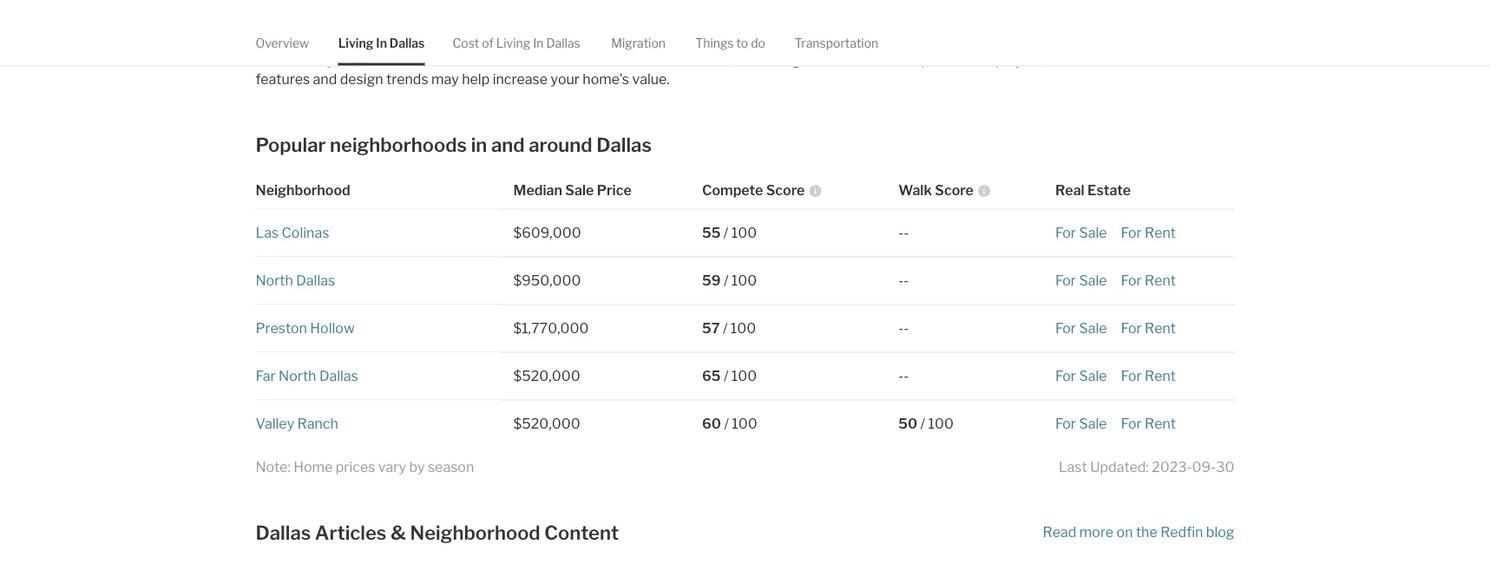 Task type: locate. For each thing, give the bounding box(es) containing it.
-- for 57 / 100
[[899, 320, 909, 337]]

0 vertical spatial and
[[932, 33, 956, 50]]

how up value.
[[629, 33, 657, 50]]

1 $520,000 from the top
[[514, 368, 581, 385]]

market
[[429, 33, 475, 50]]

prices left vary
[[336, 459, 375, 476]]

preston
[[256, 320, 307, 337]]

3 for sale from the top
[[1056, 320, 1107, 337]]

neighborhood up colinas
[[256, 182, 350, 199]]

popular neighborhoods in and around dallas
[[256, 133, 652, 157]]

3 -- from the top
[[899, 320, 909, 337]]

-
[[899, 225, 904, 242], [904, 225, 909, 242], [899, 273, 904, 290], [904, 273, 909, 290], [899, 320, 904, 337], [904, 320, 909, 337], [899, 368, 904, 385], [904, 368, 909, 385]]

2 for rent link from the top
[[1121, 273, 1176, 290]]

for sale link for 59 / 100
[[1056, 273, 1107, 290]]

100 right 65
[[732, 368, 757, 385]]

for sale for 65 / 100
[[1056, 368, 1107, 385]]

may
[[431, 71, 459, 88]]

north right far
[[279, 368, 316, 385]]

the down cost
[[462, 52, 483, 69]]

0 horizontal spatial for
[[513, 33, 532, 50]]

increase
[[493, 71, 548, 88]]

housing
[[374, 33, 426, 50]]

1 vertical spatial in
[[471, 133, 487, 157]]

$520,000
[[514, 368, 581, 385], [514, 416, 581, 433]]

2 rent from the top
[[1145, 273, 1176, 290]]

100 for 65 / 100
[[732, 368, 757, 385]]

100 right 60
[[732, 416, 758, 433]]

and up improvement
[[932, 33, 956, 50]]

note:
[[256, 459, 291, 476]]

0 horizontal spatial about
[[421, 52, 459, 69]]

1 vertical spatial and
[[313, 71, 337, 88]]

things to do link
[[696, 21, 766, 65]]

preston hollow link
[[256, 320, 355, 337]]

0 vertical spatial features
[[620, 52, 674, 69]]

features inside ", or looking for a new home improvement project,              discover what home features and design trends may help increase your home's value."
[[256, 71, 310, 88]]

5 rent from the top
[[1145, 416, 1176, 433]]

100 right 57
[[731, 320, 756, 337]]

north
[[256, 273, 293, 290], [279, 368, 316, 385]]

5 for sale link from the top
[[1056, 416, 1107, 433]]

for rent for 57 / 100
[[1121, 320, 1176, 337]]

0 horizontal spatial how
[[629, 33, 657, 50]]

4 for rent link from the top
[[1121, 368, 1176, 385]]

1 horizontal spatial about
[[589, 33, 626, 50]]

for
[[1056, 225, 1077, 242], [1121, 225, 1142, 242], [1056, 273, 1077, 290], [1121, 273, 1142, 290], [1056, 320, 1077, 337], [1121, 320, 1142, 337], [1056, 368, 1077, 385], [1121, 368, 1142, 385], [1056, 416, 1077, 433], [1121, 416, 1142, 433]]

$950,000
[[514, 273, 581, 290]]

2 how from the left
[[959, 33, 987, 50]]

0 vertical spatial in
[[677, 52, 688, 69]]

for rent link
[[1121, 225, 1176, 242], [1121, 273, 1176, 290], [1121, 320, 1176, 337], [1121, 368, 1176, 385], [1121, 416, 1176, 433]]

0 horizontal spatial and
[[313, 71, 337, 88]]

1 vertical spatial features
[[256, 71, 310, 88]]

compete
[[702, 182, 763, 199]]

2 horizontal spatial and
[[932, 33, 956, 50]]

project,
[[996, 52, 1045, 69]]

for rent for 60 / 100
[[1121, 416, 1176, 433]]

/ right 57
[[723, 320, 728, 337]]

2 horizontal spatial the
[[1136, 525, 1158, 541]]

estate
[[1088, 182, 1131, 199]]

1 score from the left
[[766, 182, 805, 199]]

on
[[1117, 525, 1133, 541]]

prices inside "for insights about how home values have changed over              the years and how dallas home prices compare to other markets."
[[1072, 33, 1111, 50]]

100 right 55
[[732, 225, 757, 242]]

for rent link for 55 / 100
[[1121, 225, 1176, 242]]

migration link
[[611, 21, 666, 65]]

1 for sale from the top
[[1056, 225, 1107, 242]]

overview
[[256, 36, 309, 50]]

to left other
[[1175, 33, 1188, 50]]

$609,000
[[514, 225, 581, 242]]

3 rent from the top
[[1145, 320, 1176, 337]]

home up discover
[[1032, 33, 1069, 50]]

valley ranch link
[[256, 416, 338, 433]]

/ right 65
[[724, 368, 729, 385]]

2 for sale link from the top
[[1056, 273, 1107, 290]]

2 score from the left
[[935, 182, 974, 199]]

1 vertical spatial north
[[279, 368, 316, 385]]

home down years on the top right of page
[[866, 52, 903, 69]]

sale
[[565, 182, 594, 199], [1079, 225, 1107, 242], [1079, 273, 1107, 290], [1079, 320, 1107, 337], [1079, 368, 1107, 385], [1079, 416, 1107, 433]]

for up if you're curious about the most valuable home features in dallas
[[513, 33, 532, 50]]

north up "preston" at the bottom of the page
[[256, 273, 293, 290]]

100 for 50 / 100
[[928, 416, 954, 433]]

far
[[256, 368, 276, 385]]

for rent link for 60 / 100
[[1121, 416, 1176, 433]]

blog
[[1207, 525, 1235, 541]]

dallas down hollow on the left bottom of the page
[[319, 368, 358, 385]]

/
[[724, 225, 729, 242], [724, 273, 729, 290], [723, 320, 728, 337], [724, 368, 729, 385], [724, 416, 729, 433], [921, 416, 925, 433]]

for left a
[[804, 52, 822, 69]]

1 vertical spatial neighborhood
[[410, 521, 541, 545]]

to left do
[[737, 36, 748, 50]]

55 / 100
[[702, 225, 757, 242]]

1 rent from the top
[[1145, 225, 1176, 242]]

to inside "for insights about how home values have changed over              the years and how dallas home prices compare to other markets."
[[1175, 33, 1188, 50]]

prices up discover
[[1072, 33, 1111, 50]]

sale for 65 / 100
[[1079, 368, 1107, 385]]

in up valuable
[[533, 36, 544, 50]]

3 for rent from the top
[[1121, 320, 1176, 337]]

1 for rent from the top
[[1121, 225, 1176, 242]]

1 horizontal spatial for
[[804, 52, 822, 69]]

4 for sale link from the top
[[1056, 368, 1107, 385]]

far north dallas
[[256, 368, 358, 385]]

5 for sale from the top
[[1056, 416, 1107, 433]]

season
[[428, 459, 474, 476]]

2 for rent from the top
[[1121, 273, 1176, 290]]

-- for 65 / 100
[[899, 368, 909, 385]]

rent for 57 / 100
[[1145, 320, 1176, 337]]

1 horizontal spatial score
[[935, 182, 974, 199]]

for sale link for 60 / 100
[[1056, 416, 1107, 433]]

1 horizontal spatial how
[[959, 33, 987, 50]]

about up "may"
[[421, 52, 459, 69]]

the right over
[[869, 33, 891, 50]]

how up improvement
[[959, 33, 987, 50]]

2 for sale from the top
[[1056, 273, 1107, 290]]

looking
[[753, 52, 801, 69]]

score right the "walk" at top
[[935, 182, 974, 199]]

2 vertical spatial and
[[491, 133, 525, 157]]

in down the help
[[471, 133, 487, 157]]

/ right 55
[[724, 225, 729, 242]]

in right migration link
[[677, 52, 688, 69]]

in
[[376, 36, 387, 50], [533, 36, 544, 50]]

2 -- from the top
[[899, 273, 909, 290]]

1 horizontal spatial in
[[533, 36, 544, 50]]

5 for rent link from the top
[[1121, 416, 1176, 433]]

dallas up valuable
[[546, 36, 581, 50]]

for sale for 59 / 100
[[1056, 273, 1107, 290]]

0 vertical spatial the
[[869, 33, 891, 50]]

median sale price
[[514, 182, 632, 199]]

1 horizontal spatial prices
[[1072, 33, 1111, 50]]

read more on the redfin blog link
[[1043, 519, 1235, 547]]

0 horizontal spatial score
[[766, 182, 805, 199]]

0 horizontal spatial prices
[[336, 459, 375, 476]]

0 vertical spatial about
[[589, 33, 626, 50]]

living up the 'you're'
[[338, 36, 374, 50]]

walk
[[899, 182, 932, 199]]

living in dallas
[[338, 36, 425, 50]]

features down migration in the top of the page
[[620, 52, 674, 69]]

3 for sale link from the top
[[1056, 320, 1107, 337]]

dallas up project,
[[990, 33, 1029, 50]]

5 for rent from the top
[[1121, 416, 1176, 433]]

last updated: 2023-09-30
[[1059, 459, 1235, 476]]

1 for sale link from the top
[[1056, 225, 1107, 242]]

how
[[629, 33, 657, 50], [959, 33, 987, 50]]

improvement
[[906, 52, 993, 69]]

read
[[1043, 525, 1077, 541]]

for rent for 65 / 100
[[1121, 368, 1176, 385]]

the right on
[[1136, 525, 1158, 541]]

about up home's
[[589, 33, 626, 50]]

home left values
[[660, 33, 697, 50]]

have
[[745, 33, 776, 50]]

sale for 55 / 100
[[1079, 225, 1107, 242]]

-- for 55 / 100
[[899, 225, 909, 242]]

65
[[702, 368, 721, 385]]

and inside ", or looking for a new home improvement project,              discover what home features and design trends may help increase your home's value."
[[313, 71, 337, 88]]

neighborhood
[[256, 182, 350, 199], [410, 521, 541, 545]]

if
[[315, 52, 324, 69]]

1 -- from the top
[[899, 225, 909, 242]]

for sale link
[[1056, 225, 1107, 242], [1056, 273, 1107, 290], [1056, 320, 1107, 337], [1056, 368, 1107, 385], [1056, 416, 1107, 433]]

0 horizontal spatial features
[[256, 71, 310, 88]]

a
[[825, 52, 833, 69]]

transportation link
[[795, 21, 879, 65]]

dallas up curious
[[390, 36, 425, 50]]

transportation
[[795, 36, 879, 50]]

more
[[1080, 525, 1114, 541]]

1 vertical spatial the
[[462, 52, 483, 69]]

neighborhoods
[[330, 133, 467, 157]]

design
[[340, 71, 383, 88]]

-- for 59 / 100
[[899, 273, 909, 290]]

score right compete
[[766, 182, 805, 199]]

dallas
[[332, 33, 371, 50], [990, 33, 1029, 50], [390, 36, 425, 50], [546, 36, 581, 50], [691, 52, 730, 69], [597, 133, 652, 157], [296, 273, 335, 290], [319, 368, 358, 385], [256, 521, 311, 545]]

100 for 60 / 100
[[732, 416, 758, 433]]

living
[[338, 36, 374, 50], [496, 36, 531, 50]]

dallas down note:
[[256, 521, 311, 545]]

features down markets.
[[256, 71, 310, 88]]

2 $520,000 from the top
[[514, 416, 581, 433]]

and left around
[[491, 133, 525, 157]]

your
[[551, 71, 580, 88]]

help
[[462, 71, 490, 88]]

the inside "for insights about how home values have changed over              the years and how dallas home prices compare to other markets."
[[869, 33, 891, 50]]

--
[[899, 225, 909, 242], [899, 273, 909, 290], [899, 320, 909, 337], [899, 368, 909, 385]]

neighborhood down season
[[410, 521, 541, 545]]

cost of living in dallas
[[453, 36, 581, 50]]

0 horizontal spatial in
[[471, 133, 487, 157]]

explore our dallas housing market page
[[256, 33, 510, 50]]

living up if you're curious about the most valuable home features in dallas
[[496, 36, 531, 50]]

values
[[700, 33, 742, 50]]

for sale link for 57 / 100
[[1056, 320, 1107, 337]]

0 vertical spatial for
[[513, 33, 532, 50]]

1 horizontal spatial neighborhood
[[410, 521, 541, 545]]

2 in from the left
[[533, 36, 544, 50]]

las colinas link
[[256, 225, 329, 242]]

price
[[597, 182, 632, 199]]

/ right 50
[[921, 416, 925, 433]]

rent for 65 / 100
[[1145, 368, 1176, 385]]

about inside "for insights about how home values have changed over              the years and how dallas home prices compare to other markets."
[[589, 33, 626, 50]]

0 vertical spatial prices
[[1072, 33, 1111, 50]]

/ right 59 on the left of the page
[[724, 273, 729, 290]]

1 horizontal spatial in
[[677, 52, 688, 69]]

1 horizontal spatial living
[[496, 36, 531, 50]]

insights
[[535, 33, 586, 50]]

in up curious
[[376, 36, 387, 50]]

4 rent from the top
[[1145, 368, 1176, 385]]

0 horizontal spatial neighborhood
[[256, 182, 350, 199]]

0 horizontal spatial living
[[338, 36, 374, 50]]

1 horizontal spatial to
[[1175, 33, 1188, 50]]

of
[[482, 36, 494, 50]]

0 vertical spatial $520,000
[[514, 368, 581, 385]]

3 for rent link from the top
[[1121, 320, 1176, 337]]

1 horizontal spatial the
[[869, 33, 891, 50]]

new
[[836, 52, 863, 69]]

for
[[513, 33, 532, 50], [804, 52, 822, 69]]

1 vertical spatial for
[[804, 52, 822, 69]]

score for walk score
[[935, 182, 974, 199]]

/ right 60
[[724, 416, 729, 433]]

1 vertical spatial $520,000
[[514, 416, 581, 433]]

dallas up the 'you're'
[[332, 33, 371, 50]]

/ for 65
[[724, 368, 729, 385]]

4 for rent from the top
[[1121, 368, 1176, 385]]

100 right 59 on the left of the page
[[732, 273, 757, 290]]

features
[[620, 52, 674, 69], [256, 71, 310, 88]]

prices
[[1072, 33, 1111, 50], [336, 459, 375, 476]]

home up home's
[[580, 52, 617, 69]]

1 for rent link from the top
[[1121, 225, 1176, 242]]

65 / 100
[[702, 368, 757, 385]]

1 horizontal spatial and
[[491, 133, 525, 157]]

4 for sale from the top
[[1056, 368, 1107, 385]]

100 right 50
[[928, 416, 954, 433]]

0 horizontal spatial in
[[376, 36, 387, 50]]

4 -- from the top
[[899, 368, 909, 385]]

and down if at the top of the page
[[313, 71, 337, 88]]



Task type: vqa. For each thing, say whether or not it's contained in the screenshot.
the 1187
no



Task type: describe. For each thing, give the bounding box(es) containing it.
real
[[1056, 182, 1085, 199]]

valuable
[[523, 52, 577, 69]]

1 vertical spatial about
[[421, 52, 459, 69]]

for sale link for 55 / 100
[[1056, 225, 1107, 242]]

60 / 100
[[702, 416, 758, 433]]

years
[[894, 33, 929, 50]]

other
[[1191, 33, 1227, 50]]

page
[[478, 33, 510, 50]]

for sale for 57 / 100
[[1056, 320, 1107, 337]]

dallas inside "for insights about how home values have changed over              the years and how dallas home prices compare to other markets."
[[990, 33, 1029, 50]]

by
[[409, 459, 425, 476]]

migration
[[611, 36, 666, 50]]

, or looking for a new home improvement project,              discover what home features and design trends may help increase your home's value.
[[256, 52, 1178, 88]]

real estate
[[1056, 182, 1131, 199]]

for rent link for 65 / 100
[[1121, 368, 1176, 385]]

1 how from the left
[[629, 33, 657, 50]]

50 / 100
[[899, 416, 954, 433]]

living in dallas link
[[338, 21, 425, 65]]

1 living from the left
[[338, 36, 374, 50]]

1 horizontal spatial features
[[620, 52, 674, 69]]

$520,000 for 65
[[514, 368, 581, 385]]

dallas down colinas
[[296, 273, 335, 290]]

home's
[[583, 71, 629, 88]]

100 for 59 / 100
[[732, 273, 757, 290]]

30
[[1216, 459, 1235, 476]]

markets.
[[256, 52, 312, 69]]

do
[[751, 36, 766, 50]]

over
[[838, 33, 866, 50]]

vary
[[378, 459, 406, 476]]

overview link
[[256, 21, 309, 65]]

for rent link for 57 / 100
[[1121, 320, 1176, 337]]

las colinas
[[256, 225, 329, 242]]

for sale for 55 / 100
[[1056, 225, 1107, 242]]

2 vertical spatial the
[[1136, 525, 1158, 541]]

100 for 57 / 100
[[731, 320, 756, 337]]

trends
[[386, 71, 429, 88]]

/ for 60
[[724, 416, 729, 433]]

home
[[294, 459, 333, 476]]

0 horizontal spatial the
[[462, 52, 483, 69]]

for rent link for 59 / 100
[[1121, 273, 1176, 290]]

value.
[[632, 71, 670, 88]]

or
[[736, 52, 750, 69]]

valley
[[256, 416, 294, 433]]

if you're curious about the most valuable home features in dallas
[[315, 52, 730, 69]]

what
[[1106, 52, 1138, 69]]

2023-
[[1152, 459, 1193, 476]]

100 for 55 / 100
[[732, 225, 757, 242]]

home down compare
[[1141, 52, 1178, 69]]

discover
[[1048, 52, 1103, 69]]

cost
[[453, 36, 479, 50]]

57 / 100
[[702, 320, 756, 337]]

$520,000 for 60
[[514, 416, 581, 433]]

score for compete score
[[766, 182, 805, 199]]

rent for 60 / 100
[[1145, 416, 1176, 433]]

our
[[308, 33, 329, 50]]

compete score
[[702, 182, 805, 199]]

preston hollow
[[256, 320, 355, 337]]

for sale for 60 / 100
[[1056, 416, 1107, 433]]

content
[[545, 521, 619, 545]]

,
[[730, 52, 733, 69]]

0 vertical spatial north
[[256, 273, 293, 290]]

1 in from the left
[[376, 36, 387, 50]]

sale for 59 / 100
[[1079, 273, 1107, 290]]

dallas up price
[[597, 133, 652, 157]]

updated:
[[1091, 459, 1149, 476]]

$1,770,000
[[514, 320, 589, 337]]

/ for 55
[[724, 225, 729, 242]]

changed
[[779, 33, 835, 50]]

walk score
[[899, 182, 974, 199]]

explore
[[256, 33, 305, 50]]

valley ranch
[[256, 416, 338, 433]]

north dallas link
[[256, 273, 335, 290]]

last
[[1059, 459, 1088, 476]]

59
[[702, 273, 721, 290]]

for rent for 59 / 100
[[1121, 273, 1176, 290]]

hollow
[[310, 320, 355, 337]]

/ for 59
[[724, 273, 729, 290]]

median
[[514, 182, 563, 199]]

sale for 60 / 100
[[1079, 416, 1107, 433]]

for inside ", or looking for a new home improvement project,              discover what home features and design trends may help increase your home's value."
[[804, 52, 822, 69]]

/ for 50
[[921, 416, 925, 433]]

1 vertical spatial prices
[[336, 459, 375, 476]]

59 / 100
[[702, 273, 757, 290]]

sale for 57 / 100
[[1079, 320, 1107, 337]]

curious
[[370, 52, 418, 69]]

things to do
[[696, 36, 766, 50]]

compare
[[1114, 33, 1172, 50]]

and inside "for insights about how home values have changed over              the years and how dallas home prices compare to other markets."
[[932, 33, 956, 50]]

note: home prices vary by season
[[256, 459, 474, 476]]

rent for 55 / 100
[[1145, 225, 1176, 242]]

0 vertical spatial neighborhood
[[256, 182, 350, 199]]

redfin
[[1161, 525, 1204, 541]]

las
[[256, 225, 279, 242]]

around
[[529, 133, 593, 157]]

popular
[[256, 133, 326, 157]]

far north dallas link
[[256, 368, 358, 385]]

for rent for 55 / 100
[[1121, 225, 1176, 242]]

for inside "for insights about how home values have changed over              the years and how dallas home prices compare to other markets."
[[513, 33, 532, 50]]

ranch
[[297, 416, 338, 433]]

rent for 59 / 100
[[1145, 273, 1176, 290]]

north dallas
[[256, 273, 335, 290]]

/ for 57
[[723, 320, 728, 337]]

09-
[[1193, 459, 1216, 476]]

you're
[[327, 52, 367, 69]]

colinas
[[282, 225, 329, 242]]

0 horizontal spatial to
[[737, 36, 748, 50]]

55
[[702, 225, 721, 242]]

for insights about how home values have changed over              the years and how dallas home prices compare to other markets.
[[256, 33, 1227, 69]]

2 living from the left
[[496, 36, 531, 50]]

for sale link for 65 / 100
[[1056, 368, 1107, 385]]

things
[[696, 36, 734, 50]]

dallas down things
[[691, 52, 730, 69]]



